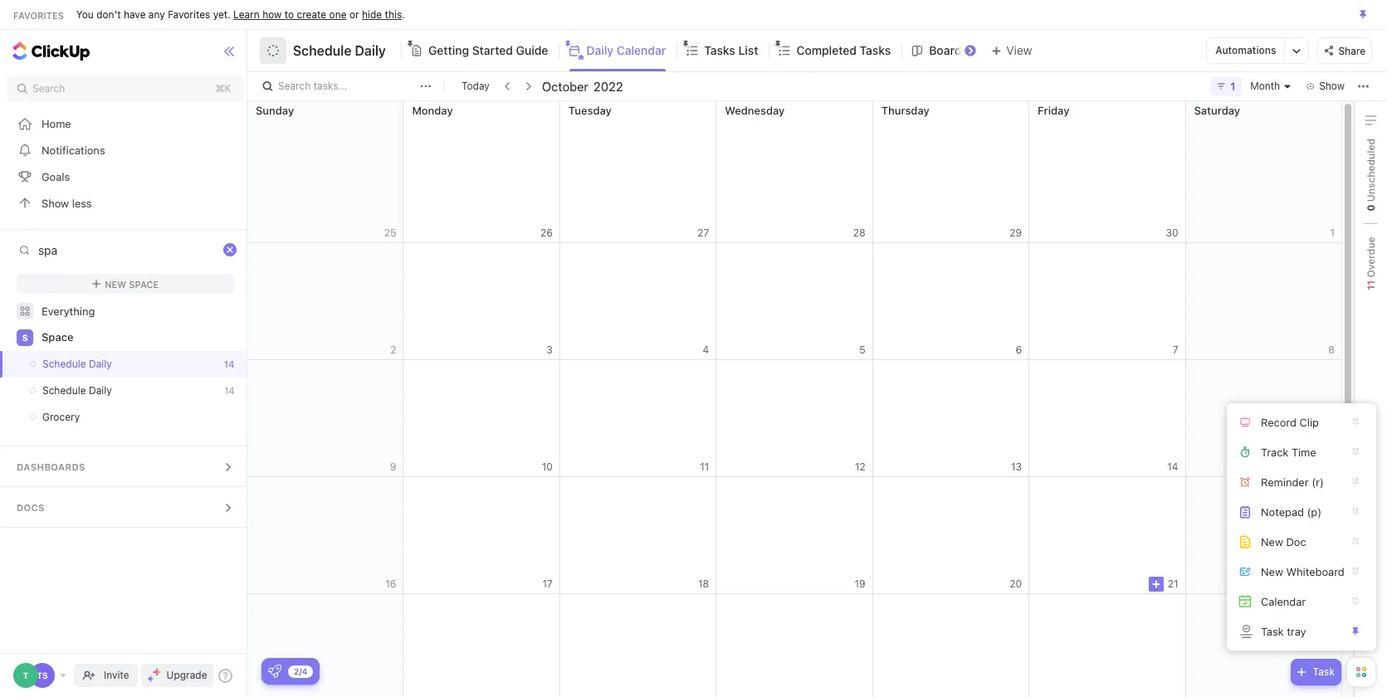 Task type: vqa. For each thing, say whether or not it's contained in the screenshot.
"Mind Map" link
no



Task type: locate. For each thing, give the bounding box(es) containing it.
new
[[105, 279, 126, 289], [1261, 535, 1284, 548], [1261, 565, 1284, 578]]

less
[[72, 196, 92, 210]]

daily down hide
[[355, 43, 386, 58]]

this
[[385, 8, 402, 20]]

calendar
[[617, 43, 666, 57], [1261, 595, 1306, 608]]

spaces
[[17, 245, 55, 256]]

thursday
[[881, 104, 930, 117]]

1 horizontal spatial tasks
[[860, 43, 891, 57]]

3 row from the top
[[247, 360, 1343, 477]]

schedule daily link up grocery link
[[0, 351, 218, 378]]

7
[[1173, 343, 1179, 356]]

grid
[[247, 101, 1343, 697]]

1 horizontal spatial show
[[1319, 80, 1345, 92]]

board link
[[929, 30, 968, 71]]

4 row from the top
[[247, 477, 1343, 594]]

0 vertical spatial 1
[[1231, 79, 1236, 93]]

daily calendar
[[587, 43, 666, 57]]

new for new doc
[[1261, 535, 1284, 548]]

14
[[224, 359, 235, 369], [225, 385, 235, 396], [1168, 460, 1179, 473]]

show down goals
[[42, 196, 69, 210]]

0 vertical spatial new
[[105, 279, 126, 289]]

0 vertical spatial schedule daily
[[293, 43, 386, 58]]

0 horizontal spatial search
[[32, 82, 65, 95]]

search for search
[[32, 82, 65, 95]]

5
[[860, 343, 866, 356]]

sunday
[[256, 104, 294, 117]]

0
[[1365, 205, 1377, 211]]

doc
[[1286, 535, 1307, 548]]

1 vertical spatial show
[[42, 196, 69, 210]]

new up the everything link
[[105, 279, 126, 289]]

1 vertical spatial task
[[1313, 666, 1335, 678]]

0 horizontal spatial space
[[42, 331, 74, 344]]

13
[[1011, 460, 1022, 473]]

(r)
[[1312, 475, 1324, 489]]

0 horizontal spatial 11
[[700, 460, 709, 473]]

11
[[1365, 280, 1377, 290], [700, 460, 709, 473]]

space up the everything link
[[129, 279, 159, 289]]

show
[[1319, 80, 1345, 92], [42, 196, 69, 210]]

record
[[1261, 416, 1297, 429]]

track
[[1261, 445, 1289, 459]]

space down everything
[[42, 331, 74, 344]]

1 horizontal spatial task
[[1313, 666, 1335, 678]]

search tasks...
[[278, 80, 347, 92]]

search for search tasks...
[[278, 80, 311, 92]]

sparkle svg 2 image
[[147, 676, 154, 682]]

tasks
[[704, 43, 735, 57], [860, 43, 891, 57]]

or
[[349, 8, 359, 20]]

home link
[[0, 110, 251, 137]]

1 horizontal spatial search
[[278, 80, 311, 92]]

0 vertical spatial task
[[1261, 625, 1284, 638]]

favorites
[[168, 8, 210, 20], [13, 10, 64, 20]]

16
[[385, 577, 396, 590]]

11 inside row
[[700, 460, 709, 473]]

automations
[[1216, 44, 1276, 56]]

30
[[1166, 226, 1179, 239]]

overdue
[[1365, 237, 1377, 280]]

6
[[1016, 343, 1022, 356]]

grocery link
[[0, 404, 218, 431]]

schedule daily link up grocery
[[0, 378, 218, 404]]

(p)
[[1307, 505, 1322, 519]]

search up "sunday"
[[278, 80, 311, 92]]

wednesday
[[725, 104, 785, 117]]

2 tasks from the left
[[860, 43, 891, 57]]

schedule
[[293, 43, 352, 58], [42, 358, 86, 370], [42, 384, 86, 397]]

search
[[278, 80, 311, 92], [32, 82, 65, 95]]

new inside sidebar navigation
[[105, 279, 126, 289]]

tasks list
[[704, 43, 758, 57]]

learn how to create one link
[[233, 8, 347, 20]]

onboarding checklist button image
[[268, 665, 281, 678]]

1 vertical spatial new
[[1261, 535, 1284, 548]]

show for show
[[1319, 80, 1345, 92]]

record clip
[[1261, 416, 1319, 429]]

schedule daily link
[[0, 351, 218, 378], [0, 378, 218, 404]]

1 horizontal spatial 11
[[1365, 280, 1377, 290]]

one
[[329, 8, 347, 20]]

calendar up task tray
[[1261, 595, 1306, 608]]

daily down space link
[[89, 358, 112, 370]]

everything
[[42, 304, 95, 318]]

1 vertical spatial schedule
[[42, 358, 86, 370]]

5 row from the top
[[247, 594, 1343, 697]]

tasks left list
[[704, 43, 735, 57]]

show down share "button"
[[1319, 80, 1345, 92]]

2 row from the top
[[247, 243, 1343, 360]]

0 vertical spatial space
[[129, 279, 159, 289]]

schedule daily
[[293, 43, 386, 58], [42, 358, 112, 370], [42, 384, 112, 397]]

daily
[[355, 43, 386, 58], [587, 43, 614, 57], [89, 358, 112, 370], [89, 384, 112, 397]]

1 horizontal spatial favorites
[[168, 8, 210, 20]]

0 horizontal spatial 1
[[1231, 79, 1236, 93]]

tuesday
[[569, 104, 612, 117]]

everything link
[[0, 298, 251, 325]]

don't
[[96, 8, 121, 20]]

month
[[1251, 80, 1280, 92]]

space
[[129, 279, 159, 289], [42, 331, 74, 344]]

dashboards
[[17, 462, 85, 472]]

any
[[149, 8, 165, 20]]

1 left overdue on the top right of the page
[[1330, 226, 1335, 239]]

search inside sidebar navigation
[[32, 82, 65, 95]]

new left doc
[[1261, 535, 1284, 548]]

completed tasks
[[797, 43, 891, 57]]

1 row from the top
[[247, 101, 1343, 243]]

schedule inside button
[[293, 43, 352, 58]]

1 vertical spatial calendar
[[1261, 595, 1306, 608]]

favorites left you
[[13, 10, 64, 20]]

0 vertical spatial schedule
[[293, 43, 352, 58]]

18
[[698, 577, 709, 590]]

tasks...
[[314, 80, 347, 92]]

4
[[703, 343, 709, 356]]

new down "new doc"
[[1261, 565, 1284, 578]]

1 vertical spatial 11
[[700, 460, 709, 473]]

you
[[76, 8, 94, 20]]

whiteboard
[[1286, 565, 1345, 578]]

schedule daily up tasks...
[[293, 43, 386, 58]]

2 vertical spatial new
[[1261, 565, 1284, 578]]

task tray
[[1261, 625, 1306, 638]]

1 schedule daily link from the top
[[0, 351, 218, 378]]

0 horizontal spatial calendar
[[617, 43, 666, 57]]

0 vertical spatial show
[[1319, 80, 1345, 92]]

row
[[247, 101, 1343, 243], [247, 243, 1343, 360], [247, 360, 1343, 477], [247, 477, 1343, 594], [247, 594, 1343, 697]]

1 button
[[1211, 76, 1242, 96]]

Filter Lists, Docs, & Folders text field
[[38, 237, 220, 262]]

21
[[1168, 577, 1179, 590]]

hide
[[362, 8, 382, 20]]

show inside sidebar navigation
[[42, 196, 69, 210]]

unscheduled
[[1365, 139, 1377, 205]]

schedule daily up grocery
[[42, 384, 112, 397]]

1
[[1231, 79, 1236, 93], [1330, 226, 1335, 239]]

0 horizontal spatial favorites
[[13, 10, 64, 20]]

0 horizontal spatial task
[[1261, 625, 1284, 638]]

2 vertical spatial 14
[[1168, 460, 1179, 473]]

tasks right completed
[[860, 43, 891, 57]]

schedule daily down everything
[[42, 358, 112, 370]]

2 vertical spatial schedule
[[42, 384, 86, 397]]

calendar up 2022
[[617, 43, 666, 57]]

search up home
[[32, 82, 65, 95]]

row containing 16
[[247, 477, 1343, 594]]

0 horizontal spatial show
[[42, 196, 69, 210]]

daily calendar link
[[587, 30, 673, 71]]

1 vertical spatial space
[[42, 331, 74, 344]]

task for task tray
[[1261, 625, 1284, 638]]

automations button
[[1208, 38, 1285, 63]]

2
[[390, 343, 396, 356]]

1 vertical spatial 1
[[1330, 226, 1335, 239]]

0 horizontal spatial tasks
[[704, 43, 735, 57]]

schedule for first schedule daily link from the bottom
[[42, 384, 86, 397]]

favorites right the any
[[168, 8, 210, 20]]

show inside dropdown button
[[1319, 80, 1345, 92]]

3
[[547, 343, 553, 356]]

1 up saturday
[[1231, 79, 1236, 93]]



Task type: describe. For each thing, give the bounding box(es) containing it.
friday
[[1038, 104, 1070, 117]]

row containing 2
[[247, 243, 1343, 360]]

have
[[124, 8, 146, 20]]

clear search image
[[225, 244, 236, 256]]

daily up grocery link
[[89, 384, 112, 397]]

1 horizontal spatial 1
[[1330, 226, 1335, 239]]

14 inside row
[[1168, 460, 1179, 473]]

yet.
[[213, 8, 231, 20]]

⌘k
[[215, 82, 231, 95]]

october
[[542, 78, 589, 93]]

0 vertical spatial calendar
[[617, 43, 666, 57]]

task for task
[[1313, 666, 1335, 678]]

schedule daily button
[[286, 32, 386, 69]]

home
[[42, 117, 71, 130]]

2 vertical spatial schedule daily
[[42, 384, 112, 397]]

9
[[390, 460, 396, 473]]

create
[[297, 8, 326, 20]]

Search tasks... text field
[[278, 75, 416, 98]]

26
[[540, 226, 553, 239]]

schedule for first schedule daily link from the top
[[42, 358, 86, 370]]

share button
[[1318, 37, 1372, 64]]

notifications
[[42, 143, 105, 157]]

how
[[263, 8, 282, 20]]

29
[[1010, 226, 1022, 239]]

27
[[698, 226, 709, 239]]

notepad (p)
[[1261, 505, 1322, 519]]

today
[[462, 80, 490, 92]]

1 horizontal spatial space
[[129, 279, 159, 289]]

daily up 2022
[[587, 43, 614, 57]]

.
[[402, 8, 405, 20]]

28
[[853, 226, 866, 239]]

upgrade link
[[141, 664, 214, 687]]

12
[[855, 460, 866, 473]]

board
[[929, 43, 962, 57]]

20
[[1010, 577, 1022, 590]]

t
[[23, 671, 28, 681]]

1 inside 1 dropdown button
[[1231, 79, 1236, 93]]

new doc
[[1261, 535, 1307, 548]]

to
[[285, 8, 294, 20]]

sparkle svg 1 image
[[152, 668, 161, 677]]

hide this link
[[362, 8, 402, 20]]

upgrade
[[167, 669, 207, 682]]

1 vertical spatial 14
[[225, 385, 235, 396]]

docs
[[17, 502, 45, 513]]

show for show less
[[42, 196, 69, 210]]

daily inside button
[[355, 43, 386, 58]]

1 tasks from the left
[[704, 43, 735, 57]]

october 2022
[[542, 78, 623, 93]]

you don't have any favorites yet. learn how to create one or hide this .
[[76, 8, 405, 20]]

2022
[[594, 78, 623, 93]]

17
[[543, 577, 553, 590]]

completed tasks link
[[797, 30, 898, 71]]

getting started guide
[[428, 43, 548, 57]]

0 vertical spatial 11
[[1365, 280, 1377, 290]]

clip
[[1300, 416, 1319, 429]]

month button
[[1246, 76, 1298, 96]]

10
[[542, 460, 553, 473]]

19
[[855, 577, 866, 590]]

1 vertical spatial schedule daily
[[42, 358, 112, 370]]

2/4
[[294, 666, 308, 676]]

reminder (r)
[[1261, 475, 1324, 489]]

space link
[[42, 325, 236, 351]]

time
[[1292, 445, 1317, 459]]

learn
[[233, 8, 260, 20]]

1 horizontal spatial calendar
[[1261, 595, 1306, 608]]

tasks list link
[[704, 30, 765, 71]]

guide
[[516, 43, 548, 57]]

show less
[[42, 196, 92, 210]]

2 schedule daily link from the top
[[0, 378, 218, 404]]

new space
[[105, 279, 159, 289]]

new for new space
[[105, 279, 126, 289]]

new for new whiteboard
[[1261, 565, 1284, 578]]

getting started guide link
[[428, 30, 555, 71]]

row containing 9
[[247, 360, 1343, 477]]

8
[[1329, 343, 1335, 356]]

sidebar navigation
[[0, 30, 251, 697]]

onboarding checklist button element
[[268, 665, 281, 678]]

list
[[738, 43, 758, 57]]

0 vertical spatial 14
[[224, 359, 235, 369]]

notepad
[[1261, 505, 1304, 519]]

dropdown menu image
[[1152, 580, 1160, 588]]

notifications link
[[0, 137, 251, 164]]

completed
[[797, 43, 857, 57]]

goals link
[[0, 164, 251, 190]]

schedule daily inside button
[[293, 43, 386, 58]]

grid containing sunday
[[247, 101, 1343, 697]]

goals
[[42, 170, 70, 183]]

reminder
[[1261, 475, 1309, 489]]

show button
[[1301, 76, 1350, 96]]

saturday
[[1194, 104, 1241, 117]]

view button
[[978, 40, 1037, 61]]

view
[[1007, 43, 1032, 57]]

ts
[[37, 671, 48, 681]]

row containing 25
[[247, 101, 1343, 243]]



